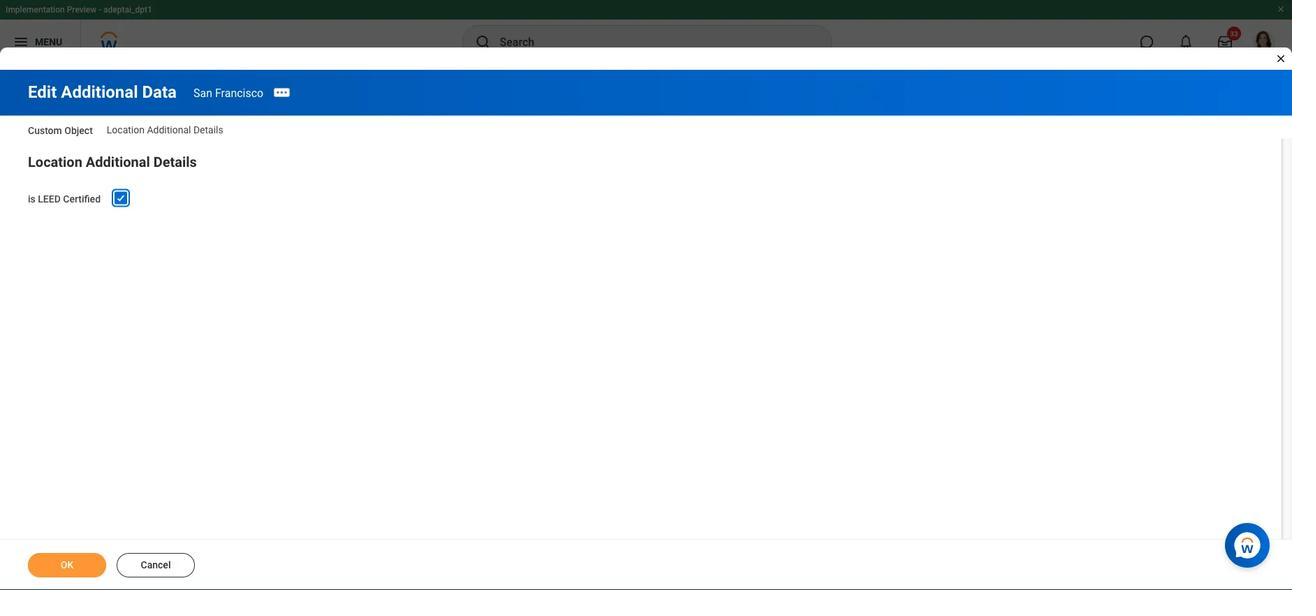 Task type: vqa. For each thing, say whether or not it's contained in the screenshot.
Details within the group
yes



Task type: locate. For each thing, give the bounding box(es) containing it.
location additional details down data
[[107, 124, 223, 135]]

custom object
[[28, 125, 93, 137]]

details inside location additional details group
[[154, 154, 197, 170]]

details
[[193, 124, 223, 135], [154, 154, 197, 170]]

additional up object
[[61, 82, 138, 102]]

edit
[[28, 82, 57, 102]]

1 horizontal spatial location
[[107, 124, 145, 135]]

2 vertical spatial additional
[[86, 154, 150, 170]]

leed
[[38, 193, 61, 205]]

location additional details button
[[28, 154, 197, 170]]

is
[[28, 193, 35, 205]]

location inside group
[[28, 154, 82, 170]]

ok button
[[28, 553, 106, 578]]

edit additional data
[[28, 82, 177, 102]]

0 horizontal spatial location
[[28, 154, 82, 170]]

1 vertical spatial location
[[28, 154, 82, 170]]

additional
[[61, 82, 138, 102], [147, 124, 191, 135], [86, 154, 150, 170]]

preview
[[67, 5, 97, 15]]

0 vertical spatial location additional details
[[107, 124, 223, 135]]

additional for location additional details button
[[86, 154, 150, 170]]

location
[[107, 124, 145, 135], [28, 154, 82, 170]]

location additional details for location additional details button
[[28, 154, 197, 170]]

edit additional data main content
[[0, 70, 1293, 590]]

location up location additional details button
[[107, 124, 145, 135]]

location for location additional details button
[[28, 154, 82, 170]]

details down location additional details element at the left
[[154, 154, 197, 170]]

1 vertical spatial additional
[[147, 124, 191, 135]]

-
[[99, 5, 101, 15]]

location additional details up check small image
[[28, 154, 197, 170]]

0 vertical spatial details
[[193, 124, 223, 135]]

additional down data
[[147, 124, 191, 135]]

location additional details inside group
[[28, 154, 197, 170]]

adeptai_dpt1
[[103, 5, 152, 15]]

custom
[[28, 125, 62, 137]]

implementation preview -   adeptai_dpt1
[[6, 5, 152, 15]]

additional for location additional details element at the left
[[147, 124, 191, 135]]

cancel
[[141, 560, 171, 571]]

1 vertical spatial location additional details
[[28, 154, 197, 170]]

additional inside group
[[86, 154, 150, 170]]

additional up check small image
[[86, 154, 150, 170]]

search image
[[475, 34, 492, 50]]

san francisco element
[[194, 86, 264, 99]]

is leed certified
[[28, 193, 101, 205]]

0 vertical spatial location
[[107, 124, 145, 135]]

inbox large image
[[1219, 35, 1233, 49]]

workday assistant region
[[1226, 518, 1276, 568]]

object
[[64, 125, 93, 137]]

location down custom object
[[28, 154, 82, 170]]

check small image
[[113, 190, 129, 206]]

1 vertical spatial details
[[154, 154, 197, 170]]

location additional details
[[107, 124, 223, 135], [28, 154, 197, 170]]

details down san
[[193, 124, 223, 135]]



Task type: describe. For each thing, give the bounding box(es) containing it.
cancel button
[[117, 553, 195, 578]]

location additional details group
[[28, 151, 1265, 206]]

san francisco
[[194, 86, 264, 99]]

close edit additional data image
[[1276, 53, 1287, 64]]

close environment banner image
[[1277, 5, 1286, 13]]

location additional details for location additional details element at the left
[[107, 124, 223, 135]]

notifications large image
[[1179, 35, 1193, 49]]

data
[[142, 82, 177, 102]]

san
[[194, 86, 212, 99]]

edit additional data dialog
[[0, 0, 1293, 590]]

profile logan mcneil element
[[1245, 27, 1284, 57]]

0 vertical spatial additional
[[61, 82, 138, 102]]

details for location additional details button
[[154, 154, 197, 170]]

implementation preview -   adeptai_dpt1 banner
[[0, 0, 1293, 64]]

francisco
[[215, 86, 264, 99]]

implementation
[[6, 5, 65, 15]]

location additional details element
[[107, 124, 223, 135]]

certified
[[63, 193, 101, 205]]

location for location additional details element at the left
[[107, 124, 145, 135]]

details for location additional details element at the left
[[193, 124, 223, 135]]

ok
[[61, 560, 74, 571]]



